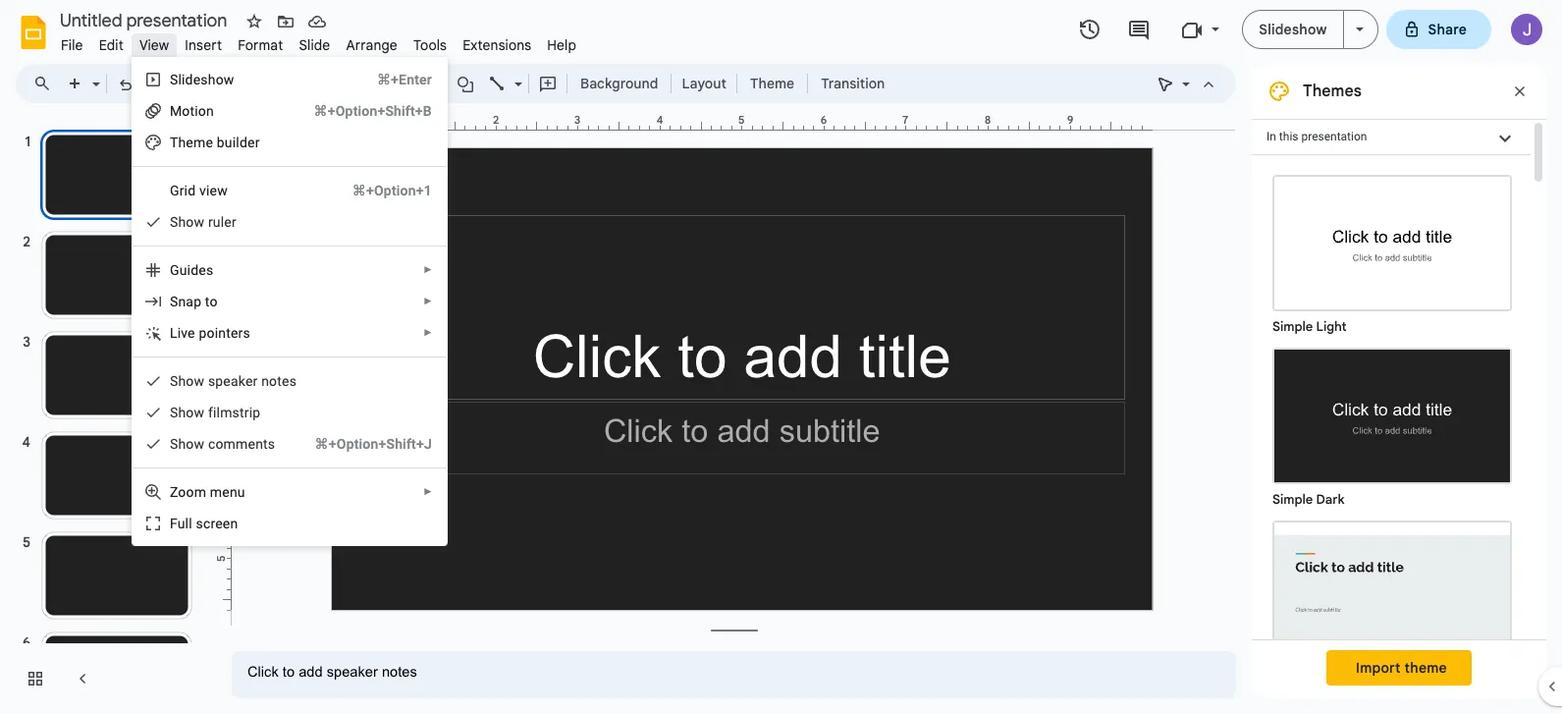 Task type: vqa. For each thing, say whether or not it's contained in the screenshot.
left Slideshow
yes



Task type: locate. For each thing, give the bounding box(es) containing it.
extensions
[[463, 36, 532, 54]]

show r uler
[[170, 214, 237, 230]]

light
[[1317, 318, 1347, 335]]

1 simple from the top
[[1273, 318, 1314, 335]]

themes section
[[1252, 64, 1547, 714]]

l
[[170, 325, 177, 341]]

presentation
[[1302, 130, 1368, 143]]

menu bar containing file
[[53, 26, 585, 58]]

option group containing simple light
[[1252, 155, 1531, 714]]

1 vertical spatial simple
[[1273, 491, 1314, 508]]

menu bar banner
[[0, 0, 1563, 714]]

new slide with layout image
[[87, 71, 100, 78]]

grid view g element
[[170, 183, 234, 198]]

c
[[208, 436, 216, 452]]

show speaker notes n element
[[170, 373, 303, 389]]

g
[[170, 183, 179, 198]]

r
[[208, 214, 213, 230]]

in
[[1267, 130, 1277, 143]]

show for show r uler
[[170, 214, 205, 230]]

show left f
[[170, 405, 205, 420]]

simple left dark
[[1273, 491, 1314, 508]]

to
[[205, 294, 218, 309]]

show left c
[[170, 436, 205, 452]]

z oom menu
[[170, 484, 245, 500]]

show f ilmstrip
[[170, 405, 261, 420]]

edit menu item
[[91, 33, 132, 57]]

theme
[[750, 75, 795, 92]]

layout
[[682, 75, 727, 92]]

u
[[177, 516, 185, 531]]

f
[[170, 516, 177, 531]]

share button
[[1387, 10, 1492, 49]]

es
[[199, 262, 213, 278]]

⌘+option+1
[[352, 183, 432, 198]]

0 horizontal spatial slideshow
[[170, 72, 234, 87]]

Rename text field
[[53, 8, 239, 31]]

slideshow
[[1260, 21, 1328, 38], [170, 72, 234, 87]]

tools
[[413, 36, 447, 54]]

menu containing slideshow
[[125, 57, 448, 714]]

slideshow left presentation options icon
[[1260, 21, 1328, 38]]

show for show f ilmstrip
[[170, 405, 205, 420]]

► for l ive pointers
[[423, 327, 433, 338]]

► for es
[[423, 264, 433, 275]]

menu inside the themes application
[[125, 57, 448, 714]]

import
[[1357, 659, 1401, 677]]

show speaker n otes
[[170, 373, 297, 389]]

the
[[170, 135, 194, 150]]

simple for simple light
[[1273, 318, 1314, 335]]

3 ► from the top
[[423, 327, 433, 338]]

background button
[[572, 69, 667, 98]]

z
[[170, 484, 178, 500]]

3 show from the top
[[170, 405, 205, 420]]

menu
[[125, 57, 448, 714]]

g rid view
[[170, 183, 228, 198]]

main toolbar
[[58, 69, 895, 98]]

►
[[423, 264, 433, 275], [423, 296, 433, 306], [423, 327, 433, 338], [423, 486, 433, 497]]

help
[[547, 36, 577, 54]]

0 vertical spatial simple
[[1273, 318, 1314, 335]]

show left r
[[170, 214, 205, 230]]

simple
[[1273, 318, 1314, 335], [1273, 491, 1314, 508]]

show ruler r element
[[170, 214, 243, 230]]

tools menu item
[[406, 33, 455, 57]]

full screen u element
[[170, 516, 244, 531]]

themes
[[1304, 82, 1362, 101]]

extensions menu item
[[455, 33, 540, 57]]

0 vertical spatial slideshow
[[1260, 21, 1328, 38]]

show comments c element
[[170, 436, 281, 452]]

1 horizontal spatial slideshow
[[1260, 21, 1328, 38]]

1 vertical spatial slideshow
[[170, 72, 234, 87]]

Streamline radio
[[1263, 511, 1523, 684]]

motion a element
[[170, 103, 220, 119]]

slideshow inside button
[[1260, 21, 1328, 38]]

simple left light
[[1273, 318, 1314, 335]]

option group
[[1252, 155, 1531, 714]]

omments
[[216, 436, 275, 452]]

4 show from the top
[[170, 436, 205, 452]]

slideshow for the slideshow button
[[1260, 21, 1328, 38]]

show up the show f ilmstrip
[[170, 373, 205, 389]]

navigation
[[0, 111, 216, 714]]

d
[[191, 262, 199, 278]]

Simple Light radio
[[1263, 165, 1523, 714]]

import theme
[[1357, 659, 1448, 677]]

slide menu item
[[291, 33, 338, 57]]

slideshow up 'motion a' 'element' at the top left
[[170, 72, 234, 87]]

share
[[1429, 21, 1468, 38]]

1 ► from the top
[[423, 264, 433, 275]]

menu bar
[[53, 26, 585, 58]]

slideshow button
[[1243, 10, 1344, 49]]

2 simple from the top
[[1273, 491, 1314, 508]]

dark
[[1317, 491, 1345, 508]]

slide
[[299, 36, 330, 54]]

menu bar inside menu bar banner
[[53, 26, 585, 58]]

shape image
[[454, 70, 477, 97]]

4 ► from the top
[[423, 486, 433, 497]]

select line image
[[510, 71, 523, 78]]

show for show c omments
[[170, 436, 205, 452]]

2 show from the top
[[170, 373, 205, 389]]

⌘+option+shift+b
[[314, 103, 432, 119]]

the m e builder
[[170, 135, 260, 150]]

Star checkbox
[[241, 8, 268, 35]]

gui d es
[[170, 262, 213, 278]]

theme
[[1405, 659, 1448, 677]]

show
[[170, 214, 205, 230], [170, 373, 205, 389], [170, 405, 205, 420], [170, 436, 205, 452]]

insert menu item
[[177, 33, 230, 57]]

1 show from the top
[[170, 214, 205, 230]]



Task type: describe. For each thing, give the bounding box(es) containing it.
themes application
[[0, 0, 1563, 714]]

help menu item
[[540, 33, 585, 57]]

theme builder m element
[[170, 135, 266, 150]]

ll
[[185, 516, 192, 531]]

edit
[[99, 36, 124, 54]]

transition button
[[812, 69, 894, 98]]

format
[[238, 36, 283, 54]]

n
[[261, 373, 269, 389]]

⌘+enter element
[[354, 70, 432, 89]]

in this presentation tab
[[1252, 119, 1531, 155]]

zoom menu z element
[[170, 484, 251, 500]]

view
[[139, 36, 169, 54]]

arrange menu item
[[338, 33, 406, 57]]

mode and view toolbar
[[1150, 64, 1225, 103]]

uler
[[213, 214, 237, 230]]

transition
[[821, 75, 885, 92]]

slideshow p element
[[170, 72, 240, 87]]

background
[[581, 75, 659, 92]]

l ive pointers
[[170, 325, 250, 341]]

navigation inside the themes application
[[0, 111, 216, 714]]

pointers
[[199, 325, 250, 341]]

builder
[[217, 135, 260, 150]]

streamline image
[[1275, 523, 1511, 655]]

Menus field
[[25, 70, 68, 97]]

in this presentation
[[1267, 130, 1368, 143]]

file
[[61, 36, 83, 54]]

layout button
[[676, 69, 733, 98]]

rid
[[179, 183, 196, 198]]

oom
[[178, 484, 206, 500]]

gui
[[170, 262, 191, 278]]

menu
[[210, 484, 245, 500]]

snap
[[170, 294, 202, 309]]

option group inside themes section
[[1252, 155, 1531, 714]]

simple light
[[1273, 318, 1347, 335]]

⌘+option+shift+j element
[[291, 434, 432, 454]]

guides d element
[[170, 262, 219, 278]]

m
[[194, 135, 206, 150]]

this
[[1280, 130, 1299, 143]]

otes
[[269, 373, 297, 389]]

snap to
[[170, 294, 218, 309]]

simple dark
[[1273, 491, 1345, 508]]

⌘+enter
[[377, 72, 432, 87]]

show for show speaker n otes
[[170, 373, 205, 389]]

► for z oom menu
[[423, 486, 433, 497]]

format menu item
[[230, 33, 291, 57]]

2 ► from the top
[[423, 296, 433, 306]]

f
[[208, 405, 213, 420]]

⌘+option+shift+j
[[315, 436, 432, 452]]

file menu item
[[53, 33, 91, 57]]

screen
[[196, 516, 238, 531]]

show filmstrip f element
[[170, 405, 267, 420]]

snap to x element
[[170, 294, 224, 309]]

⌘+option+1 element
[[329, 181, 432, 200]]

arrange
[[346, 36, 398, 54]]

insert
[[185, 36, 222, 54]]

speaker
[[208, 373, 258, 389]]

simple for simple dark
[[1273, 491, 1314, 508]]

show c omments
[[170, 436, 275, 452]]

e
[[206, 135, 213, 150]]

ilmstrip
[[213, 405, 261, 420]]

view
[[199, 183, 228, 198]]

Simple Dark radio
[[1263, 338, 1523, 511]]

motion
[[170, 103, 214, 119]]

view menu item
[[132, 33, 177, 57]]

presentation options image
[[1356, 28, 1364, 31]]

⌘+option+shift+b element
[[290, 101, 432, 121]]

f u ll screen
[[170, 516, 238, 531]]

theme button
[[742, 69, 804, 98]]

import theme button
[[1327, 650, 1472, 686]]

slideshow for slideshow p element on the left top
[[170, 72, 234, 87]]

live pointers l element
[[170, 325, 256, 341]]

ive
[[177, 325, 195, 341]]



